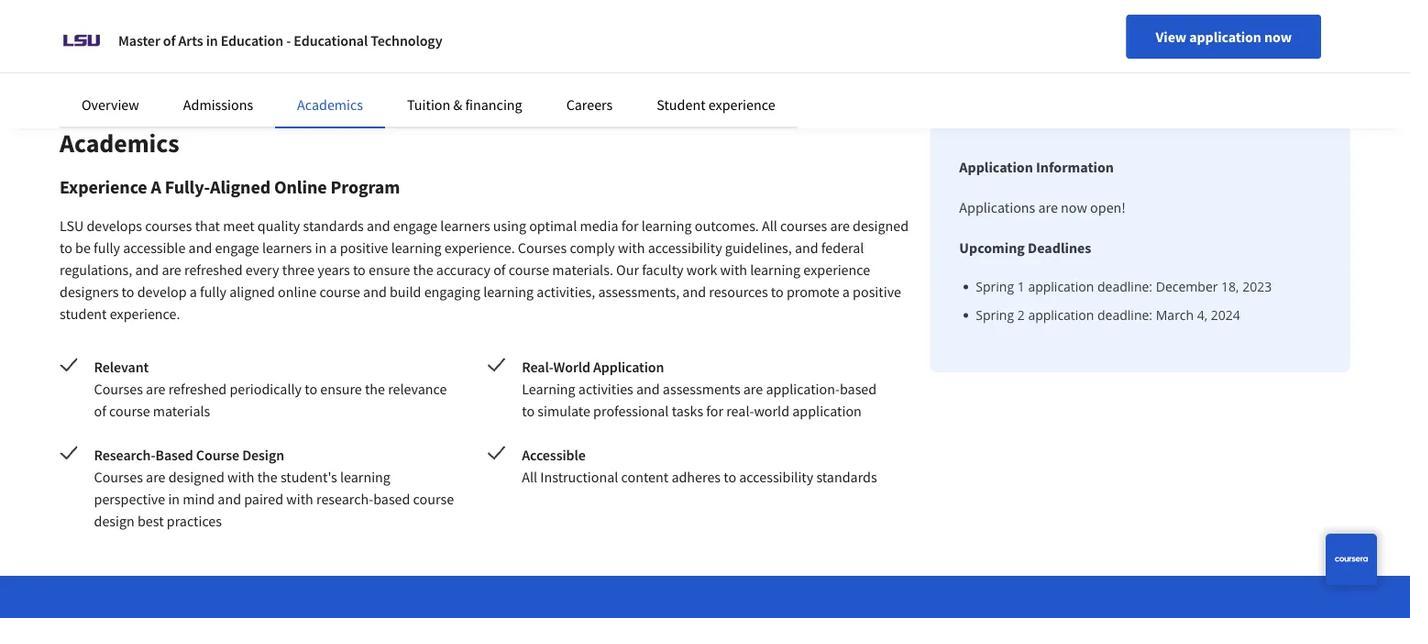 Task type: describe. For each thing, give the bounding box(es) containing it.
list containing spring 1 application deadline: december 18, 2023
[[967, 277, 1272, 325]]

real-world application learning activities and assessments are application-based to simulate professional tasks for real-world application
[[522, 358, 877, 420]]

materials.
[[552, 260, 614, 279]]

arts
[[178, 31, 203, 50]]

0 vertical spatial learners
[[441, 216, 490, 235]]

every
[[246, 260, 279, 279]]

master
[[118, 31, 160, 50]]

course inside the relevant courses are refreshed periodically to ensure the relevance of course materials
[[109, 402, 150, 420]]

admissions
[[183, 95, 253, 114]]

relevant
[[94, 358, 149, 376]]

a
[[151, 176, 161, 199]]

practices
[[167, 512, 222, 530]]

1 horizontal spatial a
[[330, 238, 337, 257]]

1 horizontal spatial academics
[[297, 95, 363, 114]]

careers link
[[567, 95, 613, 114]]

professional
[[594, 402, 669, 420]]

1 horizontal spatial of
[[163, 31, 176, 50]]

application inside the real-world application learning activities and assessments are application-based to simulate professional tasks for real-world application
[[793, 402, 862, 420]]

information
[[1037, 158, 1114, 176]]

educational
[[294, 31, 368, 50]]

2023
[[1243, 278, 1272, 295]]

tasks
[[672, 402, 704, 420]]

courses inside research-based course design courses are designed with the student's learning perspective in mind and paired with research-based course design best practices
[[94, 468, 143, 486]]

guidelines,
[[725, 238, 792, 257]]

learning down accuracy
[[484, 283, 534, 301]]

and down accessible
[[135, 260, 159, 279]]

lsu develops courses that meet quality standards and engage learners using optimal media for learning outcomes. all courses are designed to be fully accessible and engage learners in a positive learning experience. courses comply with accessibility guidelines, and federal regulations, and are refreshed every three years to ensure the accuracy of course materials. our faculty work with learning experience designers to develop a fully aligned online course and build engaging learning activities, assessments, and resources to promote a positive student experience.
[[60, 216, 909, 323]]

and left build
[[363, 283, 387, 301]]

relevant courses are refreshed periodically to ensure the relevance of course materials
[[94, 358, 447, 420]]

accessible
[[522, 446, 586, 464]]

spring 1 application deadline: december 18, 2023
[[976, 278, 1272, 295]]

of inside lsu develops courses that meet quality standards and engage learners using optimal media for learning outcomes. all courses are designed to be fully accessible and engage learners in a positive learning experience. courses comply with accessibility guidelines, and federal regulations, and are refreshed every three years to ensure the accuracy of course materials. our faculty work with learning experience designers to develop a fully aligned online course and build engaging learning activities, assessments, and resources to promote a positive student experience.
[[494, 260, 506, 279]]

2024
[[1211, 306, 1241, 324]]

quality
[[258, 216, 300, 235]]

accessible
[[123, 238, 186, 257]]

0 vertical spatial fully
[[94, 238, 120, 257]]

student
[[60, 305, 107, 323]]

education
[[221, 31, 284, 50]]

three
[[282, 260, 315, 279]]

real-
[[522, 358, 554, 376]]

using
[[493, 216, 526, 235]]

to left be
[[60, 238, 72, 257]]

research-based course design courses are designed with the student's learning perspective in mind and paired with research-based course design best practices
[[94, 446, 454, 530]]

are inside the real-world application learning activities and assessments are application-based to simulate professional tasks for real-world application
[[744, 380, 763, 398]]

are down the application information
[[1039, 198, 1058, 216]]

spring 1 application deadline: december 18, 2023 list item
[[976, 277, 1272, 296]]

design
[[94, 512, 135, 530]]

application inside the real-world application learning activities and assessments are application-based to simulate professional tasks for real-world application
[[593, 358, 664, 376]]

with down "student's"
[[286, 490, 314, 508]]

the inside the relevant courses are refreshed periodically to ensure the relevance of course materials
[[365, 380, 385, 398]]

and left federal
[[795, 238, 819, 257]]

promote
[[787, 283, 840, 301]]

2 horizontal spatial a
[[843, 283, 850, 301]]

1 horizontal spatial fully
[[200, 283, 227, 301]]

designed inside research-based course design courses are designed with the student's learning perspective in mind and paired with research-based course design best practices
[[168, 468, 225, 486]]

online
[[278, 283, 317, 301]]

course down 'years'
[[320, 283, 360, 301]]

ensure inside the relevant courses are refreshed periodically to ensure the relevance of course materials
[[320, 380, 362, 398]]

student experience link
[[657, 95, 776, 114]]

student
[[657, 95, 706, 114]]

world
[[554, 358, 591, 376]]

assessments,
[[598, 283, 680, 301]]

best
[[138, 512, 164, 530]]

materials
[[153, 402, 210, 420]]

1 courses from the left
[[145, 216, 192, 235]]

regulations,
[[60, 260, 132, 279]]

resources
[[709, 283, 768, 301]]

assessments
[[663, 380, 741, 398]]

outcomes.
[[695, 216, 759, 235]]

to inside accessible all instructional content adheres to accessibility standards
[[724, 468, 737, 486]]

applications are now open!
[[960, 198, 1126, 216]]

work
[[687, 260, 718, 279]]

learning up build
[[391, 238, 442, 257]]

upcoming deadlines
[[960, 238, 1092, 257]]

ensure inside lsu develops courses that meet quality standards and engage learners using optimal media for learning outcomes. all courses are designed to be fully accessible and engage learners in a positive learning experience. courses comply with accessibility guidelines, and federal regulations, and are refreshed every three years to ensure the accuracy of course materials. our faculty work with learning experience designers to develop a fully aligned online course and build engaging learning activities, assessments, and resources to promote a positive student experience.
[[369, 260, 410, 279]]

2 courses from the left
[[781, 216, 828, 235]]

0 vertical spatial application
[[960, 158, 1034, 176]]

are inside the relevant courses are refreshed periodically to ensure the relevance of course materials
[[146, 380, 166, 398]]

experience inside lsu develops courses that meet quality standards and engage learners using optimal media for learning outcomes. all courses are designed to be fully accessible and engage learners in a positive learning experience. courses comply with accessibility guidelines, and federal regulations, and are refreshed every three years to ensure the accuracy of course materials. our faculty work with learning experience designers to develop a fully aligned online course and build engaging learning activities, assessments, and resources to promote a positive student experience.
[[804, 260, 871, 279]]

media
[[580, 216, 619, 235]]

spring 2 application deadline: march 4, 2024
[[976, 306, 1241, 324]]

18,
[[1222, 278, 1240, 295]]

tuition & financing
[[407, 95, 522, 114]]

and inside the real-world application learning activities and assessments are application-based to simulate professional tasks for real-world application
[[637, 380, 660, 398]]

all inside accessible all instructional content adheres to accessibility standards
[[522, 468, 538, 486]]

experience
[[60, 176, 147, 199]]

program
[[331, 176, 400, 199]]

build
[[390, 283, 421, 301]]

accessibility inside accessible all instructional content adheres to accessibility standards
[[740, 468, 814, 486]]

years
[[318, 260, 350, 279]]

0 horizontal spatial engage
[[215, 238, 259, 257]]

master of arts in education - educational technology
[[118, 31, 443, 50]]

are up federal
[[831, 216, 850, 235]]

faculty
[[642, 260, 684, 279]]

learning
[[522, 380, 576, 398]]

louisiana state university logo image
[[60, 18, 104, 62]]

lsu
[[60, 216, 84, 235]]

financing
[[465, 95, 522, 114]]

upcoming
[[960, 238, 1025, 257]]

academics link
[[297, 95, 363, 114]]

course up activities, on the top left of the page
[[509, 260, 550, 279]]

now for are
[[1061, 198, 1088, 216]]

december
[[1156, 278, 1219, 295]]

aligned
[[210, 176, 271, 199]]

accuracy
[[436, 260, 491, 279]]

standards inside accessible all instructional content adheres to accessibility standards
[[817, 468, 877, 486]]

1 horizontal spatial positive
[[853, 283, 902, 301]]

fully-
[[165, 176, 210, 199]]

content
[[621, 468, 669, 486]]

spring for spring 2 application deadline: march 4, 2024
[[976, 306, 1015, 324]]

learning inside research-based course design courses are designed with the student's learning perspective in mind and paired with research-based course design best practices
[[340, 468, 391, 486]]

designers
[[60, 283, 119, 301]]

periodically
[[230, 380, 302, 398]]

courses inside the relevant courses are refreshed periodically to ensure the relevance of course materials
[[94, 380, 143, 398]]

and inside research-based course design courses are designed with the student's learning perspective in mind and paired with research-based course design best practices
[[218, 490, 241, 508]]

optimal
[[529, 216, 577, 235]]

deadline: for december
[[1098, 278, 1153, 295]]

application right 2
[[1029, 306, 1095, 324]]



Task type: locate. For each thing, give the bounding box(es) containing it.
the inside lsu develops courses that meet quality standards and engage learners using optimal media for learning outcomes. all courses are designed to be fully accessible and engage learners in a positive learning experience. courses comply with accessibility guidelines, and federal regulations, and are refreshed every three years to ensure the accuracy of course materials. our faculty work with learning experience designers to develop a fully aligned online course and build engaging learning activities, assessments, and resources to promote a positive student experience.
[[413, 260, 433, 279]]

&
[[454, 95, 462, 114]]

refreshed
[[184, 260, 243, 279], [168, 380, 227, 398]]

1 vertical spatial spring
[[976, 306, 1015, 324]]

application up activities
[[593, 358, 664, 376]]

courses inside lsu develops courses that meet quality standards and engage learners using optimal media for learning outcomes. all courses are designed to be fully accessible and engage learners in a positive learning experience. courses comply with accessibility guidelines, and federal regulations, and are refreshed every three years to ensure the accuracy of course materials. our faculty work with learning experience designers to develop a fully aligned online course and build engaging learning activities, assessments, and resources to promote a positive student experience.
[[518, 238, 567, 257]]

experience. up accuracy
[[445, 238, 515, 257]]

standards inside lsu develops courses that meet quality standards and engage learners using optimal media for learning outcomes. all courses are designed to be fully accessible and engage learners in a positive learning experience. courses comply with accessibility guidelines, and federal regulations, and are refreshed every three years to ensure the accuracy of course materials. our faculty work with learning experience designers to develop a fully aligned online course and build engaging learning activities, assessments, and resources to promote a positive student experience.
[[303, 216, 364, 235]]

application-
[[766, 380, 840, 398]]

0 horizontal spatial the
[[257, 468, 278, 486]]

0 horizontal spatial standards
[[303, 216, 364, 235]]

0 vertical spatial refreshed
[[184, 260, 243, 279]]

1 horizontal spatial application
[[960, 158, 1034, 176]]

4,
[[1198, 306, 1208, 324]]

accessibility down world
[[740, 468, 814, 486]]

0 vertical spatial deadline:
[[1098, 278, 1153, 295]]

learning
[[642, 216, 692, 235], [391, 238, 442, 257], [751, 260, 801, 279], [484, 283, 534, 301], [340, 468, 391, 486]]

of
[[163, 31, 176, 50], [494, 260, 506, 279], [94, 402, 106, 420]]

research-
[[316, 490, 373, 508]]

1 vertical spatial application
[[593, 358, 664, 376]]

the up paired
[[257, 468, 278, 486]]

our
[[616, 260, 639, 279]]

based inside research-based course design courses are designed with the student's learning perspective in mind and paired with research-based course design best practices
[[373, 490, 410, 508]]

now for application
[[1265, 28, 1292, 46]]

2 deadline: from the top
[[1098, 306, 1153, 324]]

march
[[1156, 306, 1194, 324]]

2 horizontal spatial the
[[413, 260, 433, 279]]

based
[[840, 380, 877, 398], [373, 490, 410, 508]]

1 horizontal spatial accessibility
[[740, 468, 814, 486]]

paired
[[244, 490, 283, 508]]

deadline:
[[1098, 278, 1153, 295], [1098, 306, 1153, 324]]

view application now button
[[1127, 15, 1322, 59]]

of right accuracy
[[494, 260, 506, 279]]

0 vertical spatial courses
[[518, 238, 567, 257]]

0 vertical spatial spring
[[976, 278, 1015, 295]]

to down learning
[[522, 402, 535, 420]]

and down that
[[189, 238, 212, 257]]

a up 'years'
[[330, 238, 337, 257]]

1 vertical spatial the
[[365, 380, 385, 398]]

with down design
[[227, 468, 255, 486]]

1 vertical spatial experience.
[[110, 305, 180, 323]]

and down work
[[683, 283, 706, 301]]

world
[[754, 402, 790, 420]]

designed up mind
[[168, 468, 225, 486]]

are down based
[[146, 468, 166, 486]]

all down accessible at the left
[[522, 468, 538, 486]]

be
[[75, 238, 91, 257]]

spring 2 application deadline: march 4, 2024 list item
[[976, 305, 1272, 325]]

1 vertical spatial all
[[522, 468, 538, 486]]

0 horizontal spatial academics
[[60, 127, 179, 159]]

for inside lsu develops courses that meet quality standards and engage learners using optimal media for learning outcomes. all courses are designed to be fully accessible and engage learners in a positive learning experience. courses comply with accessibility guidelines, and federal regulations, and are refreshed every three years to ensure the accuracy of course materials. our faculty work with learning experience designers to develop a fully aligned online course and build engaging learning activities, assessments, and resources to promote a positive student experience.
[[622, 216, 639, 235]]

engage down program
[[393, 216, 438, 235]]

1 vertical spatial fully
[[200, 283, 227, 301]]

application up 'applications'
[[960, 158, 1034, 176]]

develop
[[137, 283, 187, 301]]

online
[[274, 176, 327, 199]]

1 horizontal spatial standards
[[817, 468, 877, 486]]

2 vertical spatial courses
[[94, 468, 143, 486]]

0 horizontal spatial positive
[[340, 238, 388, 257]]

fully down develops
[[94, 238, 120, 257]]

application right the view
[[1190, 28, 1262, 46]]

based
[[155, 446, 193, 464]]

1 vertical spatial of
[[494, 260, 506, 279]]

tuition
[[407, 95, 451, 114]]

1 vertical spatial ensure
[[320, 380, 362, 398]]

0 vertical spatial standards
[[303, 216, 364, 235]]

0 horizontal spatial ensure
[[320, 380, 362, 398]]

0 vertical spatial positive
[[340, 238, 388, 257]]

and up professional
[[637, 380, 660, 398]]

0 vertical spatial of
[[163, 31, 176, 50]]

engaging
[[424, 283, 481, 301]]

0 vertical spatial now
[[1265, 28, 1292, 46]]

0 vertical spatial in
[[206, 31, 218, 50]]

overview link
[[82, 95, 139, 114]]

academics
[[297, 95, 363, 114], [60, 127, 179, 159]]

designed inside lsu develops courses that meet quality standards and engage learners using optimal media for learning outcomes. all courses are designed to be fully accessible and engage learners in a positive learning experience. courses comply with accessibility guidelines, and federal regulations, and are refreshed every three years to ensure the accuracy of course materials. our faculty work with learning experience designers to develop a fully aligned online course and build engaging learning activities, assessments, and resources to promote a positive student experience.
[[853, 216, 909, 235]]

1 spring from the top
[[976, 278, 1015, 295]]

course right research-
[[413, 490, 454, 508]]

course up research-
[[109, 402, 150, 420]]

experience.
[[445, 238, 515, 257], [110, 305, 180, 323]]

1 horizontal spatial learners
[[441, 216, 490, 235]]

refreshed down that
[[184, 260, 243, 279]]

courses up accessible
[[145, 216, 192, 235]]

overview
[[82, 95, 139, 114]]

0 horizontal spatial based
[[373, 490, 410, 508]]

instructional
[[540, 468, 619, 486]]

real-
[[727, 402, 754, 420]]

academics down overview link
[[60, 127, 179, 159]]

0 vertical spatial all
[[762, 216, 778, 235]]

deadline: inside spring 1 application deadline: december 18, 2023 list item
[[1098, 278, 1153, 295]]

1 vertical spatial accessibility
[[740, 468, 814, 486]]

0 horizontal spatial learners
[[262, 238, 312, 257]]

1 vertical spatial in
[[315, 238, 327, 257]]

in inside research-based course design courses are designed with the student's learning perspective in mind and paired with research-based course design best practices
[[168, 490, 180, 508]]

in inside lsu develops courses that meet quality standards and engage learners using optimal media for learning outcomes. all courses are designed to be fully accessible and engage learners in a positive learning experience. courses comply with accessibility guidelines, and federal regulations, and are refreshed every three years to ensure the accuracy of course materials. our faculty work with learning experience designers to develop a fully aligned online course and build engaging learning activities, assessments, and resources to promote a positive student experience.
[[315, 238, 327, 257]]

0 vertical spatial the
[[413, 260, 433, 279]]

in right the arts
[[206, 31, 218, 50]]

positive down federal
[[853, 283, 902, 301]]

all inside lsu develops courses that meet quality standards and engage learners using optimal media for learning outcomes. all courses are designed to be fully accessible and engage learners in a positive learning experience. courses comply with accessibility guidelines, and federal regulations, and are refreshed every three years to ensure the accuracy of course materials. our faculty work with learning experience designers to develop a fully aligned online course and build engaging learning activities, assessments, and resources to promote a positive student experience.
[[762, 216, 778, 235]]

1 horizontal spatial now
[[1265, 28, 1292, 46]]

develops
[[87, 216, 142, 235]]

1 vertical spatial positive
[[853, 283, 902, 301]]

of left the arts
[[163, 31, 176, 50]]

ensure right 'periodically'
[[320, 380, 362, 398]]

all up guidelines,
[[762, 216, 778, 235]]

course inside research-based course design courses are designed with the student's learning perspective in mind and paired with research-based course design best practices
[[413, 490, 454, 508]]

learning up research-
[[340, 468, 391, 486]]

1 horizontal spatial the
[[365, 380, 385, 398]]

1 horizontal spatial courses
[[781, 216, 828, 235]]

1 vertical spatial engage
[[215, 238, 259, 257]]

aligned
[[229, 283, 275, 301]]

meet
[[223, 216, 255, 235]]

0 horizontal spatial of
[[94, 402, 106, 420]]

designed
[[853, 216, 909, 235], [168, 468, 225, 486]]

2 horizontal spatial of
[[494, 260, 506, 279]]

2 vertical spatial of
[[94, 402, 106, 420]]

2 vertical spatial in
[[168, 490, 180, 508]]

1 vertical spatial courses
[[94, 380, 143, 398]]

a right develop
[[190, 283, 197, 301]]

1 deadline: from the top
[[1098, 278, 1153, 295]]

designed up federal
[[853, 216, 909, 235]]

to right 'years'
[[353, 260, 366, 279]]

0 horizontal spatial fully
[[94, 238, 120, 257]]

1 vertical spatial based
[[373, 490, 410, 508]]

are up the real-
[[744, 380, 763, 398]]

learning down guidelines,
[[751, 260, 801, 279]]

1 horizontal spatial for
[[707, 402, 724, 420]]

1 vertical spatial now
[[1061, 198, 1088, 216]]

0 vertical spatial experience
[[709, 95, 776, 114]]

with
[[618, 238, 645, 257], [720, 260, 748, 279], [227, 468, 255, 486], [286, 490, 314, 508]]

0 horizontal spatial now
[[1061, 198, 1088, 216]]

1
[[1018, 278, 1025, 295]]

ensure up build
[[369, 260, 410, 279]]

1 vertical spatial academics
[[60, 127, 179, 159]]

1 vertical spatial experience
[[804, 260, 871, 279]]

learners up accuracy
[[441, 216, 490, 235]]

accessibility inside lsu develops courses that meet quality standards and engage learners using optimal media for learning outcomes. all courses are designed to be fully accessible and engage learners in a positive learning experience. courses comply with accessibility guidelines, and federal regulations, and are refreshed every three years to ensure the accuracy of course materials. our faculty work with learning experience designers to develop a fully aligned online course and build engaging learning activities, assessments, and resources to promote a positive student experience.
[[648, 238, 722, 257]]

deadline: down spring 1 application deadline: december 18, 2023 list item
[[1098, 306, 1153, 324]]

0 horizontal spatial courses
[[145, 216, 192, 235]]

0 vertical spatial engage
[[393, 216, 438, 235]]

for inside the real-world application learning activities and assessments are application-based to simulate professional tasks for real-world application
[[707, 402, 724, 420]]

1 vertical spatial learners
[[262, 238, 312, 257]]

experience
[[709, 95, 776, 114], [804, 260, 871, 279]]

0 vertical spatial for
[[622, 216, 639, 235]]

2 horizontal spatial in
[[315, 238, 327, 257]]

the up build
[[413, 260, 433, 279]]

engage down meet
[[215, 238, 259, 257]]

application down deadlines at top
[[1029, 278, 1095, 295]]

1 horizontal spatial experience
[[804, 260, 871, 279]]

to left the promote
[[771, 283, 784, 301]]

spring left 1
[[976, 278, 1015, 295]]

courses down relevant
[[94, 380, 143, 398]]

now inside view application now button
[[1265, 28, 1292, 46]]

positive
[[340, 238, 388, 257], [853, 283, 902, 301]]

1 horizontal spatial ensure
[[369, 260, 410, 279]]

open!
[[1091, 198, 1126, 216]]

adheres
[[672, 468, 721, 486]]

student experience
[[657, 95, 776, 114]]

application inside button
[[1190, 28, 1262, 46]]

to right 'periodically'
[[305, 380, 317, 398]]

0 horizontal spatial experience
[[709, 95, 776, 114]]

2
[[1018, 306, 1025, 324]]

federal
[[822, 238, 864, 257]]

technology
[[371, 31, 443, 50]]

0 horizontal spatial for
[[622, 216, 639, 235]]

application information
[[960, 158, 1114, 176]]

all
[[762, 216, 778, 235], [522, 468, 538, 486]]

0 horizontal spatial application
[[593, 358, 664, 376]]

admissions link
[[183, 95, 253, 114]]

spring for spring 1 application deadline: december 18, 2023
[[976, 278, 1015, 295]]

deadline: up spring 2 application deadline: march 4, 2024 list item
[[1098, 278, 1153, 295]]

experience. down develop
[[110, 305, 180, 323]]

accessibility up work
[[648, 238, 722, 257]]

relevance
[[388, 380, 447, 398]]

1 vertical spatial for
[[707, 402, 724, 420]]

experience right "student"
[[709, 95, 776, 114]]

deadline: inside spring 2 application deadline: march 4, 2024 list item
[[1098, 306, 1153, 324]]

are inside research-based course design courses are designed with the student's learning perspective in mind and paired with research-based course design best practices
[[146, 468, 166, 486]]

of down relevant
[[94, 402, 106, 420]]

in up 'years'
[[315, 238, 327, 257]]

1 horizontal spatial designed
[[853, 216, 909, 235]]

0 vertical spatial experience.
[[445, 238, 515, 257]]

and down program
[[367, 216, 390, 235]]

1 vertical spatial refreshed
[[168, 380, 227, 398]]

the left relevance
[[365, 380, 385, 398]]

refreshed up 'materials'
[[168, 380, 227, 398]]

with up resources
[[720, 260, 748, 279]]

in
[[206, 31, 218, 50], [315, 238, 327, 257], [168, 490, 180, 508]]

research-
[[94, 446, 155, 464]]

deadline: for march
[[1098, 306, 1153, 324]]

careers
[[567, 95, 613, 114]]

0 horizontal spatial accessibility
[[648, 238, 722, 257]]

courses up federal
[[781, 216, 828, 235]]

experience a fully-aligned online program
[[60, 176, 400, 199]]

spring left 2
[[976, 306, 1015, 324]]

for left the real-
[[707, 402, 724, 420]]

courses
[[518, 238, 567, 257], [94, 380, 143, 398], [94, 468, 143, 486]]

for
[[622, 216, 639, 235], [707, 402, 724, 420]]

2 spring from the top
[[976, 306, 1015, 324]]

0 vertical spatial ensure
[[369, 260, 410, 279]]

fully
[[94, 238, 120, 257], [200, 283, 227, 301]]

0 vertical spatial designed
[[853, 216, 909, 235]]

positive up 'years'
[[340, 238, 388, 257]]

to right the adheres
[[724, 468, 737, 486]]

activities
[[579, 380, 634, 398]]

1 vertical spatial designed
[[168, 468, 225, 486]]

are up 'materials'
[[146, 380, 166, 398]]

0 vertical spatial academics
[[297, 95, 363, 114]]

course
[[196, 446, 239, 464]]

experience down federal
[[804, 260, 871, 279]]

a right the promote
[[843, 283, 850, 301]]

application down application-
[[793, 402, 862, 420]]

and right mind
[[218, 490, 241, 508]]

list
[[967, 277, 1272, 325]]

1 vertical spatial deadline:
[[1098, 306, 1153, 324]]

academics down educational
[[297, 95, 363, 114]]

1 horizontal spatial engage
[[393, 216, 438, 235]]

learners
[[441, 216, 490, 235], [262, 238, 312, 257]]

2 vertical spatial the
[[257, 468, 278, 486]]

to
[[60, 238, 72, 257], [353, 260, 366, 279], [122, 283, 134, 301], [771, 283, 784, 301], [305, 380, 317, 398], [522, 402, 535, 420], [724, 468, 737, 486]]

to inside the relevant courses are refreshed periodically to ensure the relevance of course materials
[[305, 380, 317, 398]]

0 horizontal spatial experience.
[[110, 305, 180, 323]]

to left develop
[[122, 283, 134, 301]]

to inside the real-world application learning activities and assessments are application-based to simulate professional tasks for real-world application
[[522, 402, 535, 420]]

the inside research-based course design courses are designed with the student's learning perspective in mind and paired with research-based course design best practices
[[257, 468, 278, 486]]

are
[[1039, 198, 1058, 216], [831, 216, 850, 235], [162, 260, 181, 279], [146, 380, 166, 398], [744, 380, 763, 398], [146, 468, 166, 486]]

1 horizontal spatial all
[[762, 216, 778, 235]]

simulate
[[538, 402, 591, 420]]

1 horizontal spatial experience.
[[445, 238, 515, 257]]

of inside the relevant courses are refreshed periodically to ensure the relevance of course materials
[[94, 402, 106, 420]]

mind
[[183, 490, 215, 508]]

design
[[242, 446, 284, 464]]

0 horizontal spatial designed
[[168, 468, 225, 486]]

0 vertical spatial accessibility
[[648, 238, 722, 257]]

perspective
[[94, 490, 165, 508]]

view
[[1156, 28, 1187, 46]]

activities,
[[537, 283, 596, 301]]

1 vertical spatial standards
[[817, 468, 877, 486]]

course
[[509, 260, 550, 279], [320, 283, 360, 301], [109, 402, 150, 420], [413, 490, 454, 508]]

are up develop
[[162, 260, 181, 279]]

for right media
[[622, 216, 639, 235]]

fully left 'aligned' on the top left of page
[[200, 283, 227, 301]]

standards
[[303, 216, 364, 235], [817, 468, 877, 486]]

in left mind
[[168, 490, 180, 508]]

0 vertical spatial based
[[840, 380, 877, 398]]

student's
[[281, 468, 337, 486]]

learning up faculty
[[642, 216, 692, 235]]

courses down research-
[[94, 468, 143, 486]]

1 horizontal spatial in
[[206, 31, 218, 50]]

courses down optimal
[[518, 238, 567, 257]]

based inside the real-world application learning activities and assessments are application-based to simulate professional tasks for real-world application
[[840, 380, 877, 398]]

0 horizontal spatial a
[[190, 283, 197, 301]]

0 horizontal spatial in
[[168, 490, 180, 508]]

refreshed inside lsu develops courses that meet quality standards and engage learners using optimal media for learning outcomes. all courses are designed to be fully accessible and engage learners in a positive learning experience. courses comply with accessibility guidelines, and federal regulations, and are refreshed every three years to ensure the accuracy of course materials. our faculty work with learning experience designers to develop a fully aligned online course and build engaging learning activities, assessments, and resources to promote a positive student experience.
[[184, 260, 243, 279]]

learners down quality
[[262, 238, 312, 257]]

1 horizontal spatial based
[[840, 380, 877, 398]]

tuition & financing link
[[407, 95, 522, 114]]

that
[[195, 216, 220, 235]]

with up our
[[618, 238, 645, 257]]

now
[[1265, 28, 1292, 46], [1061, 198, 1088, 216]]

spring
[[976, 278, 1015, 295], [976, 306, 1015, 324]]

accessible all instructional content adheres to accessibility standards
[[522, 446, 877, 486]]

refreshed inside the relevant courses are refreshed periodically to ensure the relevance of course materials
[[168, 380, 227, 398]]

0 horizontal spatial all
[[522, 468, 538, 486]]



Task type: vqa. For each thing, say whether or not it's contained in the screenshot.


